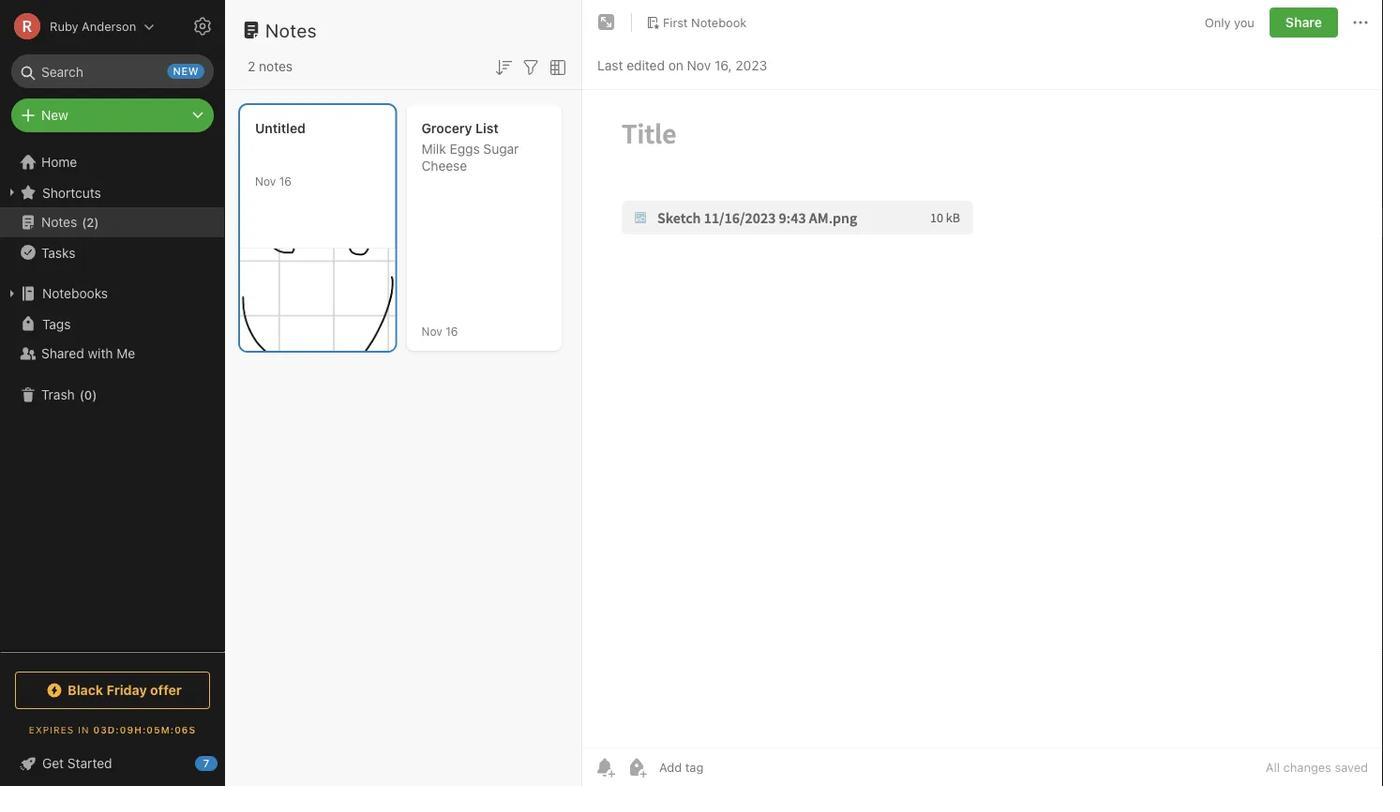 Task type: locate. For each thing, give the bounding box(es) containing it.
Add filters field
[[520, 54, 542, 79]]

shared
[[41, 346, 84, 361]]

2 left notes
[[248, 59, 255, 74]]

( right trash
[[79, 388, 84, 402]]

1 vertical spatial 2
[[87, 215, 94, 229]]

shortcuts button
[[0, 177, 224, 207]]

( down "shortcuts"
[[82, 215, 87, 229]]

1 vertical spatial nov
[[255, 174, 276, 188]]

0 vertical spatial (
[[82, 215, 87, 229]]

only
[[1205, 15, 1231, 29]]

friday
[[107, 683, 147, 698]]

( for trash
[[79, 388, 84, 402]]

1 horizontal spatial 16
[[446, 325, 458, 338]]

1 horizontal spatial nov 16
[[422, 325, 458, 338]]

1 vertical spatial nov 16
[[422, 325, 458, 338]]

More actions field
[[1350, 8, 1373, 38]]

) right trash
[[92, 388, 97, 402]]

list
[[476, 121, 499, 136]]

0 horizontal spatial 2
[[87, 215, 94, 229]]

tree
[[0, 147, 225, 651]]

2
[[248, 59, 255, 74], [87, 215, 94, 229]]

share button
[[1270, 8, 1339, 38]]

milk
[[422, 141, 446, 157]]

( inside trash ( 0 )
[[79, 388, 84, 402]]

)
[[94, 215, 99, 229], [92, 388, 97, 402]]

Sort options field
[[493, 54, 515, 79]]

notes up the tasks
[[41, 214, 77, 230]]

ruby anderson
[[50, 19, 136, 33]]

1 vertical spatial )
[[92, 388, 97, 402]]

0 vertical spatial )
[[94, 215, 99, 229]]

1 vertical spatial (
[[79, 388, 84, 402]]

notes ( 2 )
[[41, 214, 99, 230]]

Search text field
[[24, 54, 201, 88]]

0 vertical spatial notes
[[265, 19, 317, 41]]

black friday offer button
[[15, 672, 210, 709]]

expand notebooks image
[[5, 286, 20, 301]]

new button
[[11, 99, 214, 132]]

( inside notes ( 2 )
[[82, 215, 87, 229]]

only you
[[1205, 15, 1255, 29]]

Help and Learning task checklist field
[[0, 749, 225, 779]]

0 vertical spatial 2
[[248, 59, 255, 74]]

anderson
[[82, 19, 136, 33]]

trash ( 0 )
[[41, 387, 97, 402]]

me
[[117, 346, 135, 361]]

expand note image
[[596, 11, 618, 34]]

2 inside notes ( 2 )
[[87, 215, 94, 229]]

home
[[41, 154, 77, 170]]

notes
[[265, 19, 317, 41], [41, 214, 77, 230]]

add filters image
[[520, 56, 542, 79]]

last
[[598, 58, 623, 73]]

nov 16
[[255, 174, 292, 188], [422, 325, 458, 338]]

new
[[41, 107, 68, 123]]

tree containing home
[[0, 147, 225, 651]]

0 vertical spatial nov
[[687, 58, 711, 73]]

edited
[[627, 58, 665, 73]]

1 horizontal spatial notes
[[265, 19, 317, 41]]

in
[[78, 724, 90, 735]]

1 horizontal spatial 2
[[248, 59, 255, 74]]

first
[[663, 15, 688, 29]]

notes inside note list element
[[265, 19, 317, 41]]

nov
[[687, 58, 711, 73], [255, 174, 276, 188], [422, 325, 443, 338]]

1 vertical spatial notes
[[41, 214, 77, 230]]

0 vertical spatial nov 16
[[255, 174, 292, 188]]

16
[[279, 174, 292, 188], [446, 325, 458, 338]]

) down shortcuts button
[[94, 215, 99, 229]]

sugar
[[484, 141, 519, 157]]

) inside trash ( 0 )
[[92, 388, 97, 402]]

untitled
[[255, 121, 306, 136]]

saved
[[1335, 760, 1369, 774]]

0 vertical spatial 16
[[279, 174, 292, 188]]

black
[[68, 683, 103, 698]]

offer
[[150, 683, 182, 698]]

( for notes
[[82, 215, 87, 229]]

) inside notes ( 2 )
[[94, 215, 99, 229]]

new
[[173, 65, 199, 77]]

changes
[[1284, 760, 1332, 774]]

2 horizontal spatial nov
[[687, 58, 711, 73]]

add tag image
[[626, 756, 648, 779]]

2 vertical spatial nov
[[422, 325, 443, 338]]

Account field
[[0, 8, 155, 45]]

0
[[84, 388, 92, 402]]

get
[[42, 756, 64, 771]]

0 horizontal spatial 16
[[279, 174, 292, 188]]

notes up notes
[[265, 19, 317, 41]]

tags
[[42, 316, 71, 331]]

(
[[82, 215, 87, 229], [79, 388, 84, 402]]

0 horizontal spatial notes
[[41, 214, 77, 230]]

all changes saved
[[1266, 760, 1369, 774]]

Add tag field
[[658, 759, 798, 775]]

on
[[669, 58, 684, 73]]

started
[[67, 756, 112, 771]]

expires in 03d:09h:05m:06s
[[29, 724, 196, 735]]

2 down "shortcuts"
[[87, 215, 94, 229]]

notes for notes ( 2 )
[[41, 214, 77, 230]]



Task type: vqa. For each thing, say whether or not it's contained in the screenshot.
Get
yes



Task type: describe. For each thing, give the bounding box(es) containing it.
click to collapse image
[[218, 751, 232, 774]]

grocery list milk eggs sugar cheese
[[422, 121, 519, 174]]

new search field
[[24, 54, 205, 88]]

share
[[1286, 15, 1323, 30]]

2023
[[736, 58, 768, 73]]

trash
[[41, 387, 75, 402]]

expires
[[29, 724, 74, 735]]

thumbnail image
[[240, 249, 395, 351]]

last edited on nov 16, 2023
[[598, 58, 768, 73]]

tags button
[[0, 309, 224, 339]]

1 horizontal spatial nov
[[422, 325, 443, 338]]

with
[[88, 346, 113, 361]]

7
[[203, 758, 209, 770]]

ruby
[[50, 19, 78, 33]]

note window element
[[583, 0, 1384, 786]]

more actions image
[[1350, 11, 1373, 34]]

eggs
[[450, 141, 480, 157]]

notebooks
[[42, 286, 108, 301]]

) for notes
[[94, 215, 99, 229]]

notes
[[259, 59, 293, 74]]

16,
[[715, 58, 732, 73]]

tasks button
[[0, 237, 224, 267]]

add a reminder image
[[594, 756, 616, 779]]

2 inside note list element
[[248, 59, 255, 74]]

03d:09h:05m:06s
[[93, 724, 196, 735]]

shared with me
[[41, 346, 135, 361]]

get started
[[42, 756, 112, 771]]

0 horizontal spatial nov
[[255, 174, 276, 188]]

shortcuts
[[42, 185, 101, 200]]

notebook
[[692, 15, 747, 29]]

Note Editor text field
[[583, 90, 1384, 748]]

tasks
[[41, 245, 75, 260]]

black friday offer
[[68, 683, 182, 698]]

1 vertical spatial 16
[[446, 325, 458, 338]]

grocery
[[422, 121, 472, 136]]

you
[[1235, 15, 1255, 29]]

) for trash
[[92, 388, 97, 402]]

notebooks link
[[0, 279, 224, 309]]

notes for notes
[[265, 19, 317, 41]]

first notebook button
[[640, 9, 754, 36]]

View options field
[[542, 54, 569, 79]]

settings image
[[191, 15, 214, 38]]

cheese
[[422, 158, 467, 174]]

first notebook
[[663, 15, 747, 29]]

0 horizontal spatial nov 16
[[255, 174, 292, 188]]

note list element
[[225, 0, 583, 786]]

2 notes
[[248, 59, 293, 74]]

shared with me link
[[0, 339, 224, 369]]

nov inside note window element
[[687, 58, 711, 73]]

home link
[[0, 147, 225, 177]]

all
[[1266, 760, 1281, 774]]



